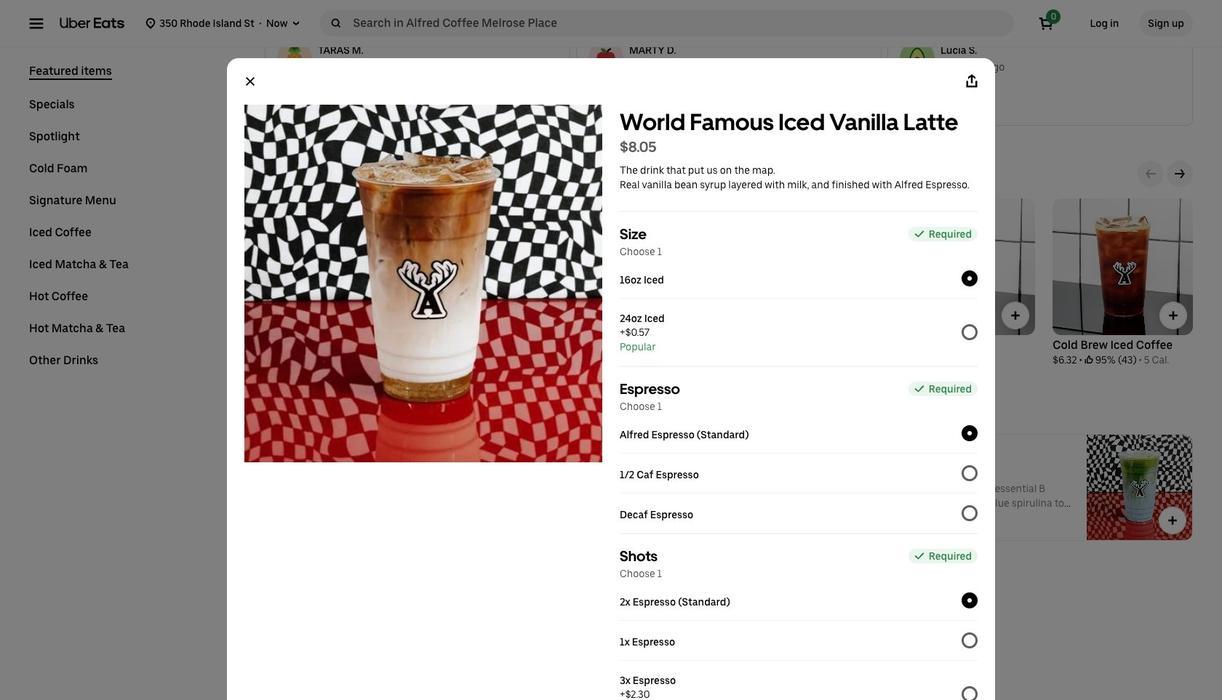 Task type: locate. For each thing, give the bounding box(es) containing it.
0 horizontal spatial quick add image
[[1009, 309, 1023, 323]]

lucia s. image
[[900, 41, 935, 76]]

quick add image
[[1009, 309, 1023, 323], [1166, 514, 1180, 528]]

2 deliver to image from the left
[[291, 17, 302, 29]]

navigation
[[29, 64, 230, 386]]

previous image
[[1145, 168, 1157, 180]]

dialog dialog
[[227, 58, 995, 701]]

deliver to image up taras m. icon
[[291, 17, 302, 29]]

1 horizontal spatial quick add image
[[1166, 514, 1180, 528]]

deliver to image right the uber eats home image
[[145, 17, 157, 29]]

local weather mind+body sports drink image
[[614, 594, 720, 700]]

deliver to image
[[145, 17, 157, 29], [291, 17, 302, 29]]

marty d. image
[[589, 41, 624, 76]]

1 horizontal spatial deliver to image
[[291, 17, 302, 29]]

quick add image
[[378, 309, 393, 323], [536, 309, 550, 323], [1166, 309, 1181, 323], [693, 514, 707, 528]]

0 horizontal spatial deliver to image
[[145, 17, 157, 29]]



Task type: vqa. For each thing, say whether or not it's contained in the screenshot.
middle Quick Add image
yes



Task type: describe. For each thing, give the bounding box(es) containing it.
uber eats home image
[[60, 17, 125, 29]]

alfred boost (protein latte) image
[[1087, 435, 1193, 541]]

1 vertical spatial quick add image
[[1166, 514, 1180, 528]]

next image
[[1174, 168, 1186, 180]]

main navigation menu image
[[29, 16, 44, 31]]

sabrina's vanilla rose cold foam latte image
[[614, 435, 720, 541]]

1 deliver to image from the left
[[145, 17, 157, 29]]

taras m. image
[[277, 41, 312, 76]]

0 vertical spatial quick add image
[[1009, 309, 1023, 323]]

close image
[[244, 76, 256, 87]]



